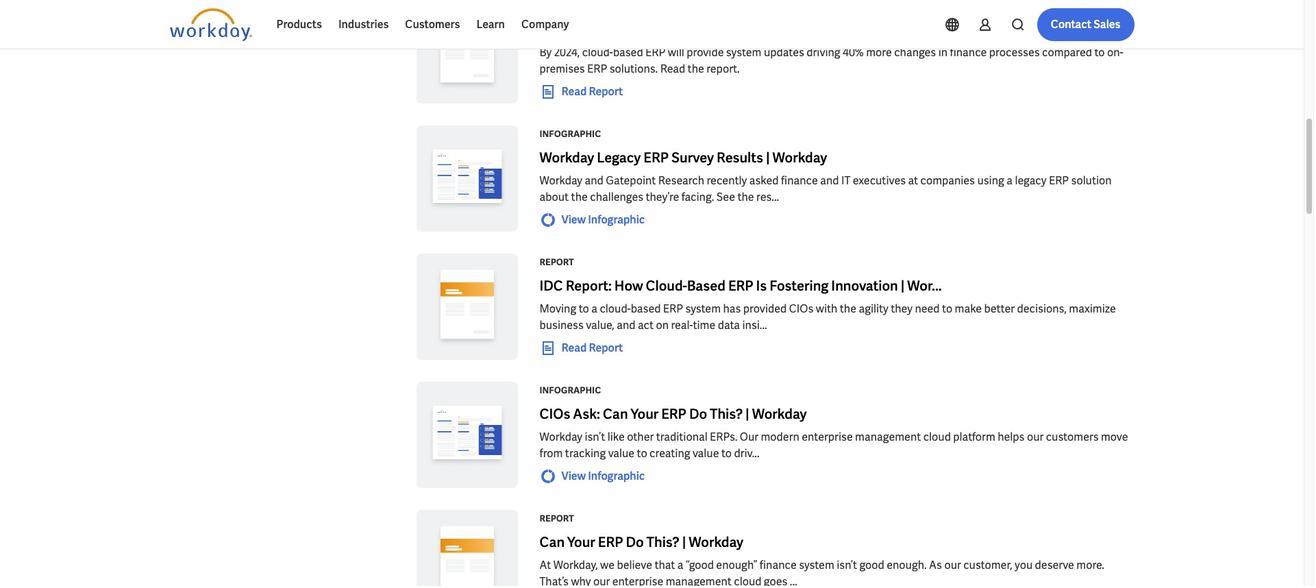 Task type: vqa. For each thing, say whether or not it's contained in the screenshot.
For Hr in the left bottom of the page
no



Task type: locate. For each thing, give the bounding box(es) containing it.
workday,
[[554, 558, 598, 572]]

| up more on the top
[[875, 21, 879, 38]]

1 horizontal spatial management
[[856, 430, 922, 444]]

decisions,
[[1018, 302, 1067, 316]]

erp right premises
[[588, 62, 608, 76]]

cios down fostering
[[790, 302, 814, 316]]

1 vertical spatial cloud
[[734, 575, 762, 586]]

1 vertical spatial system
[[686, 302, 721, 316]]

0 vertical spatial your
[[631, 405, 659, 423]]

our down we
[[594, 575, 610, 586]]

how inside idc report: how cloud-based erp is fostering innovation | wor... moving to a cloud-based erp system has provided cios with the agility they need to make better decisions, maximize business value, and act on real-time data insi...
[[615, 277, 643, 295]]

business
[[540, 318, 584, 333]]

1 horizontal spatial can
[[603, 405, 628, 423]]

based up solutions.
[[614, 45, 644, 60]]

your inside cios ask: can your erp do this? | workday workday isn't like other traditional erps. our modern enterprise management cloud platform helps our customers move from tracking value to creating value to driv...
[[631, 405, 659, 423]]

based inside idc report: how cloud-based erp is fostering innovation | wor... moving to a cloud-based erp system has provided cios with the agility they need to make better decisions, maximize business value, and act on real-time data insi...
[[631, 302, 661, 316]]

| inside the can your erp do this? | workday at workday, we believe that a "good enough" finance system isn't good enough. as our customer, you deserve more. that's why our enterprise management cloud goes ...
[[683, 533, 686, 551]]

1 vertical spatial cloud-
[[600, 302, 631, 316]]

how left 'cloud-'
[[615, 277, 643, 295]]

1 vertical spatial read report link
[[540, 340, 623, 356]]

a up value, on the left bottom of the page
[[592, 302, 598, 316]]

1 vertical spatial finance
[[781, 173, 818, 188]]

data
[[718, 318, 741, 333]]

0 vertical spatial cios
[[790, 302, 814, 316]]

0 vertical spatial read report link
[[540, 84, 623, 100]]

erp left will
[[646, 45, 666, 60]]

moving
[[540, 302, 577, 316]]

your up workday,
[[568, 533, 596, 551]]

can up at
[[540, 533, 565, 551]]

how up by on the top of the page
[[540, 21, 569, 38]]

0 vertical spatial enterprise
[[802, 430, 853, 444]]

2 horizontal spatial system
[[800, 558, 835, 572]]

innovation
[[832, 277, 899, 295]]

finance up goes
[[760, 558, 797, 572]]

2 vertical spatial our
[[594, 575, 610, 586]]

contact sales link
[[1038, 8, 1135, 41]]

the right 'with'
[[840, 302, 857, 316]]

0 vertical spatial view infographic
[[562, 212, 645, 227]]

enough.
[[887, 558, 927, 572]]

more
[[867, 45, 892, 60]]

0 vertical spatial do
[[690, 405, 708, 423]]

learn
[[477, 17, 505, 32]]

2 vertical spatial read
[[562, 341, 587, 355]]

1 horizontal spatial system
[[727, 45, 762, 60]]

system inside the can your erp do this? | workday at workday, we believe that a "good enough" finance system isn't good enough. as our customer, you deserve more. that's why our enterprise management cloud goes ...
[[800, 558, 835, 572]]

erps.
[[710, 430, 738, 444]]

can your erp do this? | workday at workday, we believe that a "good enough" finance system isn't good enough. as our customer, you deserve more. that's why our enterprise management cloud goes ...
[[540, 533, 1105, 586]]

do up traditional at the bottom of the page
[[690, 405, 708, 423]]

0 vertical spatial a
[[1007, 173, 1013, 188]]

system for based
[[686, 302, 721, 316]]

premises
[[540, 62, 585, 76]]

do up believe on the left bottom of the page
[[626, 533, 644, 551]]

our right helps
[[1028, 430, 1044, 444]]

believe
[[617, 558, 653, 572]]

"good
[[686, 558, 714, 572]]

value
[[609, 446, 635, 461], [693, 446, 719, 461]]

0 vertical spatial how
[[540, 21, 569, 38]]

read report link down value, on the left bottom of the page
[[540, 340, 623, 356]]

value down like
[[609, 446, 635, 461]]

finance right asked
[[781, 173, 818, 188]]

view infographic link down challenges
[[540, 212, 645, 228]]

report up idc
[[540, 256, 574, 268]]

deserve
[[1036, 558, 1075, 572]]

0 vertical spatial cloud
[[924, 430, 952, 444]]

to left on-
[[1095, 45, 1106, 60]]

see
[[717, 190, 736, 204]]

cios inside idc report: how cloud-based erp is fostering innovation | wor... moving to a cloud-based erp system has provided cios with the agility they need to make better decisions, maximize business value, and act on real-time data insi...
[[790, 302, 814, 316]]

1 horizontal spatial enterprise
[[802, 430, 853, 444]]

this? up 'erps.'
[[710, 405, 743, 423]]

2 horizontal spatial our
[[1028, 430, 1044, 444]]

do
[[690, 405, 708, 423], [626, 533, 644, 551]]

erp up research
[[644, 149, 669, 167]]

system inside how cfos should champion change for erp success | workday by 2024, cloud-based erp will provide system updates driving 40% more changes in finance processes compared to on- premises erp solutions. read the report.
[[727, 45, 762, 60]]

1 vertical spatial management
[[666, 575, 732, 586]]

contact
[[1052, 17, 1092, 32]]

this? up that
[[647, 533, 680, 551]]

management
[[856, 430, 922, 444], [666, 575, 732, 586]]

your inside the can your erp do this? | workday at workday, we believe that a "good enough" finance system isn't good enough. as our customer, you deserve more. that's why our enterprise management cloud goes ...
[[568, 533, 596, 551]]

by
[[540, 45, 552, 60]]

traditional
[[657, 430, 708, 444]]

0 vertical spatial management
[[856, 430, 922, 444]]

0 horizontal spatial our
[[594, 575, 610, 586]]

your up other at the left bottom
[[631, 405, 659, 423]]

value down 'erps.'
[[693, 446, 719, 461]]

contact sales
[[1052, 17, 1121, 32]]

as
[[930, 558, 943, 572]]

| up asked
[[766, 149, 770, 167]]

2 view from the top
[[562, 469, 586, 483]]

0 vertical spatial view
[[562, 212, 586, 227]]

0 vertical spatial system
[[727, 45, 762, 60]]

system up time
[[686, 302, 721, 316]]

1 view infographic from the top
[[562, 212, 645, 227]]

cios inside cios ask: can your erp do this? | workday workday isn't like other traditional erps. our modern enterprise management cloud platform helps our customers move from tracking value to creating value to driv...
[[540, 405, 571, 423]]

how
[[540, 21, 569, 38], [615, 277, 643, 295]]

need
[[916, 302, 940, 316]]

1 vertical spatial view infographic link
[[540, 468, 645, 485]]

workday
[[882, 21, 937, 38], [540, 149, 595, 167], [773, 149, 828, 167], [540, 173, 583, 188], [753, 405, 807, 423], [540, 430, 583, 444], [689, 533, 744, 551]]

read report down value, on the left bottom of the page
[[562, 341, 623, 355]]

1 vertical spatial do
[[626, 533, 644, 551]]

system
[[727, 45, 762, 60], [686, 302, 721, 316], [800, 558, 835, 572]]

isn't left 'good'
[[837, 558, 858, 572]]

2 vertical spatial finance
[[760, 558, 797, 572]]

isn't inside the can your erp do this? | workday at workday, we believe that a "good enough" finance system isn't good enough. as our customer, you deserve more. that's why our enterprise management cloud goes ...
[[837, 558, 858, 572]]

idc report: how cloud-based erp is fostering innovation | wor... moving to a cloud-based erp system has provided cios with the agility they need to make better decisions, maximize business value, and act on real-time data insi...
[[540, 277, 1117, 333]]

0 vertical spatial view infographic link
[[540, 212, 645, 228]]

based up act
[[631, 302, 661, 316]]

read report down premises
[[562, 84, 623, 99]]

2 view infographic link from the top
[[540, 468, 645, 485]]

processes
[[990, 45, 1040, 60]]

1 vertical spatial read report
[[562, 341, 623, 355]]

1 horizontal spatial cios
[[790, 302, 814, 316]]

company button
[[513, 8, 578, 41]]

cios left "ask:"
[[540, 405, 571, 423]]

view
[[562, 212, 586, 227], [562, 469, 586, 483]]

is
[[757, 277, 767, 295]]

based
[[614, 45, 644, 60], [631, 302, 661, 316]]

cios
[[790, 302, 814, 316], [540, 405, 571, 423]]

erp up we
[[598, 533, 624, 551]]

2 horizontal spatial a
[[1007, 173, 1013, 188]]

2 vertical spatial system
[[800, 558, 835, 572]]

1 vertical spatial this?
[[647, 533, 680, 551]]

should
[[608, 21, 652, 38]]

0 vertical spatial read report
[[562, 84, 623, 99]]

1 vertical spatial view infographic
[[562, 469, 645, 483]]

1 vertical spatial our
[[945, 558, 962, 572]]

0 horizontal spatial isn't
[[585, 430, 606, 444]]

1 horizontal spatial your
[[631, 405, 659, 423]]

system left 'good'
[[800, 558, 835, 572]]

companies
[[921, 173, 976, 188]]

how inside how cfos should champion change for erp success | workday by 2024, cloud-based erp will provide system updates driving 40% more changes in finance processes compared to on- premises erp solutions. read the report.
[[540, 21, 569, 38]]

based inside how cfos should champion change for erp success | workday by 2024, cloud-based erp will provide system updates driving 40% more changes in finance processes compared to on- premises erp solutions. read the report.
[[614, 45, 644, 60]]

management inside the can your erp do this? | workday at workday, we believe that a "good enough" finance system isn't good enough. as our customer, you deserve more. that's why our enterprise management cloud goes ...
[[666, 575, 732, 586]]

act
[[638, 318, 654, 333]]

1 vertical spatial your
[[568, 533, 596, 551]]

erp up traditional at the bottom of the page
[[662, 405, 687, 423]]

your
[[631, 405, 659, 423], [568, 533, 596, 551]]

and up challenges
[[585, 173, 604, 188]]

products button
[[268, 8, 330, 41]]

0 vertical spatial read
[[661, 62, 686, 76]]

view infographic down challenges
[[562, 212, 645, 227]]

view infographic link
[[540, 212, 645, 228], [540, 468, 645, 485]]

make
[[955, 302, 983, 316]]

1 horizontal spatial a
[[678, 558, 684, 572]]

enterprise down believe on the left bottom of the page
[[613, 575, 664, 586]]

0 horizontal spatial your
[[568, 533, 596, 551]]

0 horizontal spatial management
[[666, 575, 732, 586]]

cloud- down cfos
[[583, 45, 614, 60]]

infographic down tracking on the left of the page
[[588, 469, 645, 483]]

0 vertical spatial this?
[[710, 405, 743, 423]]

and left it
[[821, 173, 840, 188]]

2 view infographic from the top
[[562, 469, 645, 483]]

0 horizontal spatial a
[[592, 302, 598, 316]]

erp up real-
[[664, 302, 684, 316]]

it
[[842, 173, 851, 188]]

view down about
[[562, 212, 586, 227]]

cios ask: can your erp do this? | workday workday isn't like other traditional erps. our modern enterprise management cloud platform helps our customers move from tracking value to creating value to driv...
[[540, 405, 1129, 461]]

for
[[773, 21, 790, 38]]

can up like
[[603, 405, 628, 423]]

has
[[724, 302, 741, 316]]

1 horizontal spatial and
[[617, 318, 636, 333]]

1 vertical spatial enterprise
[[613, 575, 664, 586]]

| inside how cfos should champion change for erp success | workday by 2024, cloud-based erp will provide system updates driving 40% more changes in finance processes compared to on- premises erp solutions. read the report.
[[875, 21, 879, 38]]

system inside idc report: how cloud-based erp is fostering innovation | wor... moving to a cloud-based erp system has provided cios with the agility they need to make better decisions, maximize business value, and act on real-time data insi...
[[686, 302, 721, 316]]

isn't inside cios ask: can your erp do this? | workday workday isn't like other traditional erps. our modern enterprise management cloud platform helps our customers move from tracking value to creating value to driv...
[[585, 430, 606, 444]]

to up value, on the left bottom of the page
[[579, 302, 589, 316]]

2 vertical spatial a
[[678, 558, 684, 572]]

0 vertical spatial cloud-
[[583, 45, 614, 60]]

0 horizontal spatial can
[[540, 533, 565, 551]]

1 horizontal spatial isn't
[[837, 558, 858, 572]]

can inside cios ask: can your erp do this? | workday workday isn't like other traditional erps. our modern enterprise management cloud platform helps our customers move from tracking value to creating value to driv...
[[603, 405, 628, 423]]

why
[[571, 575, 591, 586]]

1 vertical spatial view
[[562, 469, 586, 483]]

0 vertical spatial based
[[614, 45, 644, 60]]

erp inside cios ask: can your erp do this? | workday workday isn't like other traditional erps. our modern enterprise management cloud platform helps our customers move from tracking value to creating value to driv...
[[662, 405, 687, 423]]

1 horizontal spatial our
[[945, 558, 962, 572]]

and
[[585, 173, 604, 188], [821, 173, 840, 188], [617, 318, 636, 333]]

0 vertical spatial isn't
[[585, 430, 606, 444]]

helps
[[998, 430, 1025, 444]]

view infographic down tracking on the left of the page
[[562, 469, 645, 483]]

view infographic link down tracking on the left of the page
[[540, 468, 645, 485]]

finance inside workday legacy erp survey results | workday workday and gatepoint research recently asked finance and it executives at companies using a legacy erp solution about the challenges they're facing. see the res...
[[781, 173, 818, 188]]

a right using
[[1007, 173, 1013, 188]]

1 vertical spatial can
[[540, 533, 565, 551]]

cloud-
[[583, 45, 614, 60], [600, 302, 631, 316]]

executives
[[853, 173, 906, 188]]

1 horizontal spatial value
[[693, 446, 719, 461]]

go to the homepage image
[[170, 8, 252, 41]]

finance right in
[[951, 45, 988, 60]]

0 horizontal spatial do
[[626, 533, 644, 551]]

40%
[[843, 45, 864, 60]]

cloud left platform
[[924, 430, 952, 444]]

insi...
[[743, 318, 768, 333]]

report:
[[566, 277, 612, 295]]

0 horizontal spatial how
[[540, 21, 569, 38]]

1 horizontal spatial this?
[[710, 405, 743, 423]]

system down "change"
[[727, 45, 762, 60]]

1 horizontal spatial cloud
[[924, 430, 952, 444]]

cloud- up value, on the left bottom of the page
[[600, 302, 631, 316]]

value,
[[586, 318, 615, 333]]

this?
[[710, 405, 743, 423], [647, 533, 680, 551]]

isn't
[[585, 430, 606, 444], [837, 558, 858, 572]]

enterprise right modern
[[802, 430, 853, 444]]

our right "as"
[[945, 558, 962, 572]]

read down will
[[661, 62, 686, 76]]

other
[[627, 430, 654, 444]]

0 vertical spatial our
[[1028, 430, 1044, 444]]

0 vertical spatial can
[[603, 405, 628, 423]]

the down provide at right top
[[688, 62, 705, 76]]

read report link down premises
[[540, 84, 623, 100]]

read report
[[562, 84, 623, 99], [562, 341, 623, 355]]

and left act
[[617, 318, 636, 333]]

cloud down the enough"
[[734, 575, 762, 586]]

0 horizontal spatial cios
[[540, 405, 571, 423]]

| up our
[[746, 405, 750, 423]]

0 horizontal spatial cloud
[[734, 575, 762, 586]]

workday legacy erp survey results | workday workday and gatepoint research recently asked finance and it executives at companies using a legacy erp solution about the challenges they're facing. see the res...
[[540, 149, 1112, 204]]

learn button
[[469, 8, 513, 41]]

read down the 'business'
[[562, 341, 587, 355]]

1 horizontal spatial how
[[615, 277, 643, 295]]

0 horizontal spatial this?
[[647, 533, 680, 551]]

view down tracking on the left of the page
[[562, 469, 586, 483]]

0 vertical spatial finance
[[951, 45, 988, 60]]

1 vertical spatial cios
[[540, 405, 571, 423]]

a right that
[[678, 558, 684, 572]]

a
[[1007, 173, 1013, 188], [592, 302, 598, 316], [678, 558, 684, 572]]

| left wor...
[[901, 277, 905, 295]]

read down premises
[[562, 84, 587, 99]]

enterprise
[[802, 430, 853, 444], [613, 575, 664, 586]]

1 view from the top
[[562, 212, 586, 227]]

cloud
[[924, 430, 952, 444], [734, 575, 762, 586]]

do inside the can your erp do this? | workday at workday, we believe that a "good enough" finance system isn't good enough. as our customer, you deserve more. that's why our enterprise management cloud goes ...
[[626, 533, 644, 551]]

0 horizontal spatial system
[[686, 302, 721, 316]]

1 vertical spatial read
[[562, 84, 587, 99]]

1 vertical spatial based
[[631, 302, 661, 316]]

1 vertical spatial a
[[592, 302, 598, 316]]

customers
[[1047, 430, 1099, 444]]

finance inside the can your erp do this? | workday at workday, we believe that a "good enough" finance system isn't good enough. as our customer, you deserve more. that's why our enterprise management cloud goes ...
[[760, 558, 797, 572]]

0 horizontal spatial enterprise
[[613, 575, 664, 586]]

that
[[655, 558, 676, 572]]

1 vertical spatial isn't
[[837, 558, 858, 572]]

0 horizontal spatial value
[[609, 446, 635, 461]]

solutions.
[[610, 62, 658, 76]]

1 horizontal spatial do
[[690, 405, 708, 423]]

1 vertical spatial how
[[615, 277, 643, 295]]

our
[[1028, 430, 1044, 444], [945, 558, 962, 572], [594, 575, 610, 586]]

cloud-
[[646, 277, 688, 295]]

1 view infographic link from the top
[[540, 212, 645, 228]]

report
[[589, 84, 623, 99], [540, 256, 574, 268], [589, 341, 623, 355], [540, 513, 574, 524]]

finance
[[951, 45, 988, 60], [781, 173, 818, 188], [760, 558, 797, 572]]

workday inside how cfos should champion change for erp success | workday by 2024, cloud-based erp will provide system updates driving 40% more changes in finance processes compared to on- premises erp solutions. read the report.
[[882, 21, 937, 38]]

| up "good at the right bottom of page
[[683, 533, 686, 551]]

our inside cios ask: can your erp do this? | workday workday isn't like other traditional erps. our modern enterprise management cloud platform helps our customers move from tracking value to creating value to driv...
[[1028, 430, 1044, 444]]

the inside idc report: how cloud-based erp is fostering innovation | wor... moving to a cloud-based erp system has provided cios with the agility they need to make better decisions, maximize business value, and act on real-time data insi...
[[840, 302, 857, 316]]

1 read report from the top
[[562, 84, 623, 99]]

isn't up tracking on the left of the page
[[585, 430, 606, 444]]

maximize
[[1070, 302, 1117, 316]]



Task type: describe. For each thing, give the bounding box(es) containing it.
management inside cios ask: can your erp do this? | workday workday isn't like other traditional erps. our modern enterprise management cloud platform helps our customers move from tracking value to creating value to driv...
[[856, 430, 922, 444]]

0 horizontal spatial and
[[585, 173, 604, 188]]

about
[[540, 190, 569, 204]]

the right see
[[738, 190, 755, 204]]

read inside how cfos should champion change for erp success | workday by 2024, cloud-based erp will provide system updates driving 40% more changes in finance processes compared to on- premises erp solutions. read the report.
[[661, 62, 686, 76]]

driving
[[807, 45, 841, 60]]

system for change
[[727, 45, 762, 60]]

in
[[939, 45, 948, 60]]

infographic up "ask:"
[[540, 385, 601, 396]]

cloud- inside idc report: how cloud-based erp is fostering innovation | wor... moving to a cloud-based erp system has provided cios with the agility they need to make better decisions, maximize business value, and act on real-time data insi...
[[600, 302, 631, 316]]

2 horizontal spatial and
[[821, 173, 840, 188]]

infographic down challenges
[[588, 212, 645, 227]]

at
[[540, 558, 551, 572]]

cloud- inside how cfos should champion change for erp success | workday by 2024, cloud-based erp will provide system updates driving 40% more changes in finance processes compared to on- premises erp solutions. read the report.
[[583, 45, 614, 60]]

to inside how cfos should champion change for erp success | workday by 2024, cloud-based erp will provide system updates driving 40% more changes in finance processes compared to on- premises erp solutions. read the report.
[[1095, 45, 1106, 60]]

| inside idc report: how cloud-based erp is fostering innovation | wor... moving to a cloud-based erp system has provided cios with the agility they need to make better decisions, maximize business value, and act on real-time data insi...
[[901, 277, 905, 295]]

compared
[[1043, 45, 1093, 60]]

1 read report link from the top
[[540, 84, 623, 100]]

this? inside cios ask: can your erp do this? | workday workday isn't like other traditional erps. our modern enterprise management cloud platform helps our customers move from tracking value to creating value to driv...
[[710, 405, 743, 423]]

finance inside how cfos should champion change for erp success | workday by 2024, cloud-based erp will provide system updates driving 40% more changes in finance processes compared to on- premises erp solutions. read the report.
[[951, 45, 988, 60]]

to down 'erps.'
[[722, 446, 732, 461]]

2 read report from the top
[[562, 341, 623, 355]]

a inside idc report: how cloud-based erp is fostering innovation | wor... moving to a cloud-based erp system has provided cios with the agility they need to make better decisions, maximize business value, and act on real-time data insi...
[[592, 302, 598, 316]]

view for cios
[[562, 469, 586, 483]]

view infographic for legacy
[[562, 212, 645, 227]]

we
[[601, 558, 615, 572]]

2 value from the left
[[693, 446, 719, 461]]

enough"
[[717, 558, 758, 572]]

based
[[688, 277, 726, 295]]

champion
[[655, 21, 719, 38]]

asked
[[750, 173, 779, 188]]

with
[[816, 302, 838, 316]]

at
[[909, 173, 919, 188]]

research
[[659, 173, 705, 188]]

to down other at the left bottom
[[637, 446, 648, 461]]

workday inside the can your erp do this? | workday at workday, we believe that a "good enough" finance system isn't good enough. as our customer, you deserve more. that's why our enterprise management cloud goes ...
[[689, 533, 744, 551]]

idc
[[540, 277, 563, 295]]

a inside the can your erp do this? | workday at workday, we believe that a "good enough" finance system isn't good enough. as our customer, you deserve more. that's why our enterprise management cloud goes ...
[[678, 558, 684, 572]]

report down value, on the left bottom of the page
[[589, 341, 623, 355]]

change
[[722, 21, 770, 38]]

report.
[[707, 62, 740, 76]]

cloud inside the can your erp do this? | workday at workday, we believe that a "good enough" finance system isn't good enough. as our customer, you deserve more. that's why our enterprise management cloud goes ...
[[734, 575, 762, 586]]

a inside workday legacy erp survey results | workday workday and gatepoint research recently asked finance and it executives at companies using a legacy erp solution about the challenges they're facing. see the res...
[[1007, 173, 1013, 188]]

modern
[[761, 430, 800, 444]]

| inside cios ask: can your erp do this? | workday workday isn't like other traditional erps. our modern enterprise management cloud platform helps our customers move from tracking value to creating value to driv...
[[746, 405, 750, 423]]

enterprise inside the can your erp do this? | workday at workday, we believe that a "good enough" finance system isn't good enough. as our customer, you deserve more. that's why our enterprise management cloud goes ...
[[613, 575, 664, 586]]

customers button
[[397, 8, 469, 41]]

this? inside the can your erp do this? | workday at workday, we believe that a "good enough" finance system isn't good enough. as our customer, you deserve more. that's why our enterprise management cloud goes ...
[[647, 533, 680, 551]]

how cfos should champion change for erp success | workday by 2024, cloud-based erp will provide system updates driving 40% more changes in finance processes compared to on- premises erp solutions. read the report.
[[540, 21, 1124, 76]]

res...
[[757, 190, 780, 204]]

agility
[[859, 302, 889, 316]]

view infographic link for legacy
[[540, 212, 645, 228]]

recently
[[707, 173, 747, 188]]

1 value from the left
[[609, 446, 635, 461]]

erp left 'is'
[[729, 277, 754, 295]]

report down solutions.
[[589, 84, 623, 99]]

platform
[[954, 430, 996, 444]]

updates
[[764, 45, 805, 60]]

time
[[693, 318, 716, 333]]

customers
[[405, 17, 460, 32]]

erp right for
[[793, 21, 818, 38]]

driv...
[[735, 446, 760, 461]]

results
[[717, 149, 764, 167]]

infographic up legacy
[[540, 128, 601, 140]]

real-
[[672, 318, 693, 333]]

ask:
[[573, 405, 601, 423]]

customer,
[[964, 558, 1013, 572]]

2 read report link from the top
[[540, 340, 623, 356]]

sales
[[1094, 17, 1121, 32]]

...
[[790, 575, 798, 586]]

erp right legacy
[[1050, 173, 1070, 188]]

that's
[[540, 575, 569, 586]]

more.
[[1077, 558, 1105, 572]]

good
[[860, 558, 885, 572]]

will
[[668, 45, 685, 60]]

gatepoint
[[606, 173, 656, 188]]

enterprise inside cios ask: can your erp do this? | workday workday isn't like other traditional erps. our modern enterprise management cloud platform helps our customers move from tracking value to creating value to driv...
[[802, 430, 853, 444]]

do inside cios ask: can your erp do this? | workday workday isn't like other traditional erps. our modern enterprise management cloud platform helps our customers move from tracking value to creating value to driv...
[[690, 405, 708, 423]]

industries button
[[330, 8, 397, 41]]

view infographic link for ask:
[[540, 468, 645, 485]]

| inside workday legacy erp survey results | workday workday and gatepoint research recently asked finance and it executives at companies using a legacy erp solution about the challenges they're facing. see the res...
[[766, 149, 770, 167]]

challenges
[[590, 190, 644, 204]]

and inside idc report: how cloud-based erp is fostering innovation | wor... moving to a cloud-based erp system has provided cios with the agility they need to make better decisions, maximize business value, and act on real-time data insi...
[[617, 318, 636, 333]]

better
[[985, 302, 1015, 316]]

2024,
[[554, 45, 580, 60]]

solution
[[1072, 173, 1112, 188]]

they're
[[646, 190, 680, 204]]

erp inside the can your erp do this? | workday at workday, we believe that a "good enough" finance system isn't good enough. as our customer, you deserve more. that's why our enterprise management cloud goes ...
[[598, 533, 624, 551]]

goes
[[764, 575, 788, 586]]

industries
[[339, 17, 389, 32]]

legacy
[[597, 149, 641, 167]]

using
[[978, 173, 1005, 188]]

changes
[[895, 45, 937, 60]]

company
[[522, 17, 569, 32]]

view for workday
[[562, 212, 586, 227]]

our
[[740, 430, 759, 444]]

from
[[540, 446, 563, 461]]

cloud inside cios ask: can your erp do this? | workday workday isn't like other traditional erps. our modern enterprise management cloud platform helps our customers move from tracking value to creating value to driv...
[[924, 430, 952, 444]]

legacy
[[1016, 173, 1047, 188]]

report up at
[[540, 513, 574, 524]]

survey
[[672, 149, 714, 167]]

the right about
[[571, 190, 588, 204]]

wor...
[[908, 277, 942, 295]]

they
[[891, 302, 913, 316]]

provide
[[687, 45, 724, 60]]

can inside the can your erp do this? | workday at workday, we believe that a "good enough" finance system isn't good enough. as our customer, you deserve more. that's why our enterprise management cloud goes ...
[[540, 533, 565, 551]]

fostering
[[770, 277, 829, 295]]

view infographic for ask:
[[562, 469, 645, 483]]

to right need
[[943, 302, 953, 316]]

on
[[656, 318, 669, 333]]

like
[[608, 430, 625, 444]]

move
[[1102, 430, 1129, 444]]

provided
[[744, 302, 787, 316]]

on-
[[1108, 45, 1124, 60]]

success
[[821, 21, 873, 38]]

the inside how cfos should champion change for erp success | workday by 2024, cloud-based erp will provide system updates driving 40% more changes in finance processes compared to on- premises erp solutions. read the report.
[[688, 62, 705, 76]]



